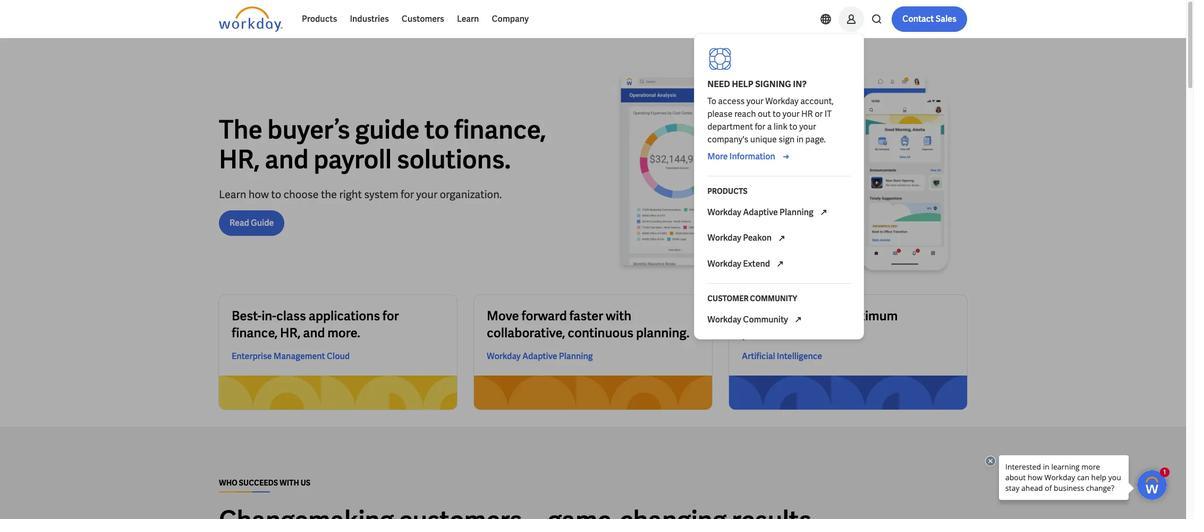 Task type: vqa. For each thing, say whether or not it's contained in the screenshot.
leftmost HR,
yes



Task type: describe. For each thing, give the bounding box(es) containing it.
hr, inside 'the buyer's guide to finance, hr, and payroll solutions.'
[[219, 143, 260, 176]]

go to the homepage image
[[219, 6, 283, 32]]

us
[[301, 478, 311, 488]]

products inside dropdown button
[[302, 13, 337, 24]]

intelligence
[[777, 351, 822, 362]]

applications
[[309, 308, 380, 324]]

need
[[708, 79, 730, 90]]

signing
[[755, 79, 791, 90]]

planning.
[[636, 325, 690, 341]]

reach
[[735, 108, 756, 120]]

out
[[758, 108, 771, 120]]

hr
[[802, 108, 813, 120]]

workday inside the to access your workday account, please reach out to your hr or it department for a link to your company's unique sign in page.
[[766, 96, 799, 107]]

and inside 'the buyer's guide to finance, hr, and payroll solutions.'
[[265, 143, 309, 176]]

artificial intelligence
[[742, 351, 822, 362]]

right
[[339, 187, 362, 201]]

need help signing in?
[[708, 79, 807, 90]]

your up out
[[747, 96, 764, 107]]

more
[[708, 151, 728, 162]]

workday inside "link"
[[708, 314, 742, 325]]

workday peakon
[[708, 232, 774, 244]]

enterprise management cloud link
[[232, 350, 350, 363]]

enterprise management cloud
[[232, 351, 350, 362]]

with
[[280, 478, 299, 488]]

page.
[[806, 134, 826, 145]]

continuous
[[568, 325, 634, 341]]

1 horizontal spatial adaptive
[[743, 207, 778, 218]]

embedded
[[742, 308, 804, 324]]

read
[[230, 217, 249, 228]]

more.
[[328, 325, 360, 341]]

1 vertical spatial workday adaptive planning
[[487, 351, 593, 362]]

community for workday community
[[743, 314, 788, 325]]

in-
[[262, 308, 276, 324]]

workday up 'workday extend'
[[708, 232, 742, 244]]

it
[[825, 108, 832, 120]]

for right the system at the left top of page
[[401, 187, 414, 201]]

workday down collaborative,
[[487, 351, 521, 362]]

read guide link
[[219, 210, 285, 236]]

community for customer community
[[750, 294, 797, 304]]

information
[[730, 151, 775, 162]]

0 horizontal spatial adaptive
[[523, 351, 557, 362]]

learn button
[[451, 6, 486, 32]]

link
[[774, 121, 788, 132]]

choose
[[284, 187, 319, 201]]

the buyer's guide to finance, hr, and payroll solutions.
[[219, 113, 546, 176]]

peakon
[[743, 232, 772, 244]]

learn for learn how to choose the right system for your organization.
[[219, 187, 246, 201]]

a
[[768, 121, 772, 132]]

in
[[797, 134, 804, 145]]

opens in a new tab image for workday adaptive planning
[[818, 206, 830, 219]]

products button
[[296, 6, 344, 32]]

best-
[[232, 308, 262, 324]]

industries
[[350, 13, 389, 24]]

the
[[219, 113, 262, 146]]

1 vertical spatial products
[[708, 187, 748, 196]]

enterprise
[[232, 351, 272, 362]]

workday up workday peakon at the top of the page
[[708, 207, 742, 218]]

the
[[321, 187, 337, 201]]

buyer's
[[268, 113, 350, 146]]

who succeeds with us
[[219, 478, 311, 488]]

workday peakon link
[[701, 226, 858, 251]]

0 horizontal spatial workday adaptive planning link
[[487, 350, 593, 363]]

workday community link
[[701, 307, 858, 333]]

for inside the to access your workday account, please reach out to your hr or it department for a link to your company's unique sign in page.
[[755, 121, 766, 132]]

who
[[219, 478, 238, 488]]

move forward faster with collaborative, continuous planning.
[[487, 308, 690, 341]]

embedded ai for maximum performance.
[[742, 308, 898, 341]]

with
[[606, 308, 632, 324]]

read guide
[[230, 217, 274, 228]]

or
[[815, 108, 823, 120]]

account,
[[801, 96, 834, 107]]

maximum
[[841, 308, 898, 324]]

management
[[274, 351, 325, 362]]

industries button
[[344, 6, 395, 32]]

to
[[708, 96, 717, 107]]

to access your workday account, please reach out to your hr or it department for a link to your company's unique sign in page.
[[708, 96, 835, 145]]

best-in-class applications for finance, hr, and more.
[[232, 308, 399, 341]]

ai
[[807, 308, 819, 324]]

sign
[[779, 134, 795, 145]]

opens in a new tab image for workday community
[[792, 314, 805, 327]]

hr, inside best-in-class applications for finance, hr, and more.
[[280, 325, 301, 341]]



Task type: locate. For each thing, give the bounding box(es) containing it.
and up management
[[303, 325, 325, 341]]

opens in a new tab image inside workday extend link
[[774, 258, 787, 271]]

to
[[773, 108, 781, 120], [425, 113, 449, 146], [790, 121, 798, 132], [271, 187, 281, 201]]

1 horizontal spatial planning
[[780, 207, 814, 218]]

opens in a new tab image right peakon
[[776, 232, 789, 245]]

workday down signing
[[766, 96, 799, 107]]

your left hr
[[783, 108, 800, 120]]

1 vertical spatial opens in a new tab image
[[792, 314, 805, 327]]

workday adaptive planning link down collaborative,
[[487, 350, 593, 363]]

0 vertical spatial community
[[750, 294, 797, 304]]

finance, inside 'the buyer's guide to finance, hr, and payroll solutions.'
[[454, 113, 546, 146]]

company button
[[486, 6, 535, 32]]

for right ai
[[822, 308, 838, 324]]

workday adaptive planning
[[708, 207, 815, 218], [487, 351, 593, 362]]

0 vertical spatial workday adaptive planning
[[708, 207, 815, 218]]

0 vertical spatial opens in a new tab image
[[776, 232, 789, 245]]

community down customer community
[[743, 314, 788, 325]]

artificial intelligence link
[[742, 350, 822, 363]]

0 vertical spatial workday adaptive planning link
[[701, 200, 858, 226]]

opens in a new tab image
[[776, 232, 789, 245], [792, 314, 805, 327]]

1 vertical spatial community
[[743, 314, 788, 325]]

1 horizontal spatial hr,
[[280, 325, 301, 341]]

planning down continuous
[[559, 351, 593, 362]]

0 horizontal spatial workday adaptive planning
[[487, 351, 593, 362]]

1 vertical spatial planning
[[559, 351, 593, 362]]

help
[[732, 79, 754, 90]]

0 horizontal spatial learn
[[219, 187, 246, 201]]

opens in a new tab image for workday extend
[[774, 258, 787, 271]]

1 vertical spatial and
[[303, 325, 325, 341]]

more information link
[[708, 150, 792, 163]]

collaborative,
[[487, 325, 565, 341]]

opens in a new tab image
[[818, 206, 830, 219], [774, 258, 787, 271]]

guide
[[251, 217, 274, 228]]

0 vertical spatial learn
[[457, 13, 479, 24]]

1 horizontal spatial opens in a new tab image
[[792, 314, 805, 327]]

finance, inside best-in-class applications for finance, hr, and more.
[[232, 325, 278, 341]]

0 vertical spatial hr,
[[219, 143, 260, 176]]

organization.
[[440, 187, 502, 201]]

performance.
[[742, 325, 820, 341]]

system
[[364, 187, 399, 201]]

company's
[[708, 134, 749, 145]]

contact sales
[[903, 13, 957, 24]]

extend
[[743, 258, 770, 269]]

0 vertical spatial finance,
[[454, 113, 546, 146]]

your
[[747, 96, 764, 107], [783, 108, 800, 120], [799, 121, 816, 132], [416, 187, 438, 201]]

class
[[276, 308, 306, 324]]

forward
[[522, 308, 567, 324]]

workday extend link
[[701, 251, 858, 277]]

learn left the how
[[219, 187, 246, 201]]

opens in a new tab image up workday peakon link
[[818, 206, 830, 219]]

and inside best-in-class applications for finance, hr, and more.
[[303, 325, 325, 341]]

your left 'organization.'
[[416, 187, 438, 201]]

contact
[[903, 13, 934, 24]]

cloud
[[327, 351, 350, 362]]

products
[[302, 13, 337, 24], [708, 187, 748, 196]]

1 vertical spatial finance,
[[232, 325, 278, 341]]

opens in a new tab image for workday peakon
[[776, 232, 789, 245]]

more information
[[708, 151, 775, 162]]

customers button
[[395, 6, 451, 32]]

workday adaptive planning link
[[701, 200, 858, 226], [487, 350, 593, 363]]

adaptive down collaborative,
[[523, 351, 557, 362]]

0 vertical spatial planning
[[780, 207, 814, 218]]

faster
[[570, 308, 603, 324]]

succeeds
[[239, 478, 278, 488]]

payroll
[[314, 143, 392, 176]]

1 horizontal spatial opens in a new tab image
[[818, 206, 830, 219]]

0 horizontal spatial products
[[302, 13, 337, 24]]

workday adaptive planning down collaborative,
[[487, 351, 593, 362]]

for inside best-in-class applications for finance, hr, and more.
[[383, 308, 399, 324]]

workday adaptive planning link up peakon
[[701, 200, 858, 226]]

0 vertical spatial and
[[265, 143, 309, 176]]

workday down the customer
[[708, 314, 742, 325]]

products left industries
[[302, 13, 337, 24]]

workday community
[[708, 314, 790, 325]]

to right the how
[[271, 187, 281, 201]]

for
[[755, 121, 766, 132], [401, 187, 414, 201], [383, 308, 399, 324], [822, 308, 838, 324]]

to right out
[[773, 108, 781, 120]]

workday adaptive planning up peakon
[[708, 207, 815, 218]]

opens in a new tab image inside workday adaptive planning link
[[818, 206, 830, 219]]

and
[[265, 143, 309, 176], [303, 325, 325, 341]]

0 vertical spatial adaptive
[[743, 207, 778, 218]]

planning up workday peakon link
[[780, 207, 814, 218]]

adaptive
[[743, 207, 778, 218], [523, 351, 557, 362]]

for left a
[[755, 121, 766, 132]]

opens in a new tab image left ai
[[792, 314, 805, 327]]

1 vertical spatial workday adaptive planning link
[[487, 350, 593, 363]]

to inside 'the buyer's guide to finance, hr, and payroll solutions.'
[[425, 113, 449, 146]]

unique
[[751, 134, 777, 145]]

please
[[708, 108, 733, 120]]

1 horizontal spatial workday adaptive planning
[[708, 207, 815, 218]]

0 horizontal spatial opens in a new tab image
[[774, 258, 787, 271]]

to right link
[[790, 121, 798, 132]]

in?
[[793, 79, 807, 90]]

1 horizontal spatial finance,
[[454, 113, 546, 146]]

to right guide
[[425, 113, 449, 146]]

0 horizontal spatial opens in a new tab image
[[776, 232, 789, 245]]

learn how to choose the right system for your organization.
[[219, 187, 502, 201]]

customer community
[[708, 294, 797, 304]]

sales
[[936, 13, 957, 24]]

opens in a new tab image inside workday peakon link
[[776, 232, 789, 245]]

0 horizontal spatial planning
[[559, 351, 593, 362]]

learn inside learn dropdown button
[[457, 13, 479, 24]]

your down hr
[[799, 121, 816, 132]]

company
[[492, 13, 529, 24]]

how
[[249, 187, 269, 201]]

1 horizontal spatial products
[[708, 187, 748, 196]]

1 vertical spatial adaptive
[[523, 351, 557, 362]]

1 horizontal spatial learn
[[457, 13, 479, 24]]

learn left company
[[457, 13, 479, 24]]

learn for learn
[[457, 13, 479, 24]]

finance,
[[454, 113, 546, 146], [232, 325, 278, 341]]

0 vertical spatial opens in a new tab image
[[818, 206, 830, 219]]

move
[[487, 308, 519, 324]]

workday extend
[[708, 258, 772, 269]]

hr, down class
[[280, 325, 301, 341]]

opens in a new tab image inside workday community "link"
[[792, 314, 805, 327]]

0 horizontal spatial hr,
[[219, 143, 260, 176]]

department
[[708, 121, 753, 132]]

access
[[718, 96, 745, 107]]

adaptive up peakon
[[743, 207, 778, 218]]

1 vertical spatial hr,
[[280, 325, 301, 341]]

0 horizontal spatial finance,
[[232, 325, 278, 341]]

community inside "link"
[[743, 314, 788, 325]]

workday down workday peakon at the top of the page
[[708, 258, 742, 269]]

for right applications
[[383, 308, 399, 324]]

and up choose
[[265, 143, 309, 176]]

1 horizontal spatial workday adaptive planning link
[[701, 200, 858, 226]]

hr, up the how
[[219, 143, 260, 176]]

contact sales link
[[892, 6, 967, 32]]

products down more
[[708, 187, 748, 196]]

community
[[750, 294, 797, 304], [743, 314, 788, 325]]

artificial
[[742, 351, 775, 362]]

1 vertical spatial learn
[[219, 187, 246, 201]]

solutions.
[[397, 143, 511, 176]]

community up embedded at the right bottom
[[750, 294, 797, 304]]

customer
[[708, 294, 749, 304]]

desktop view of financial management operational analysis dashboard showing operating expenses by cost center and mobile view of human capital management home screen showing suggested tasks and announcements. image
[[602, 72, 967, 278]]

0 vertical spatial products
[[302, 13, 337, 24]]

guide
[[355, 113, 420, 146]]

1 vertical spatial opens in a new tab image
[[774, 258, 787, 271]]

for inside embedded ai for maximum performance.
[[822, 308, 838, 324]]

learn
[[457, 13, 479, 24], [219, 187, 246, 201]]

customers
[[402, 13, 444, 24]]

opens in a new tab image right extend
[[774, 258, 787, 271]]

planning
[[780, 207, 814, 218], [559, 351, 593, 362]]



